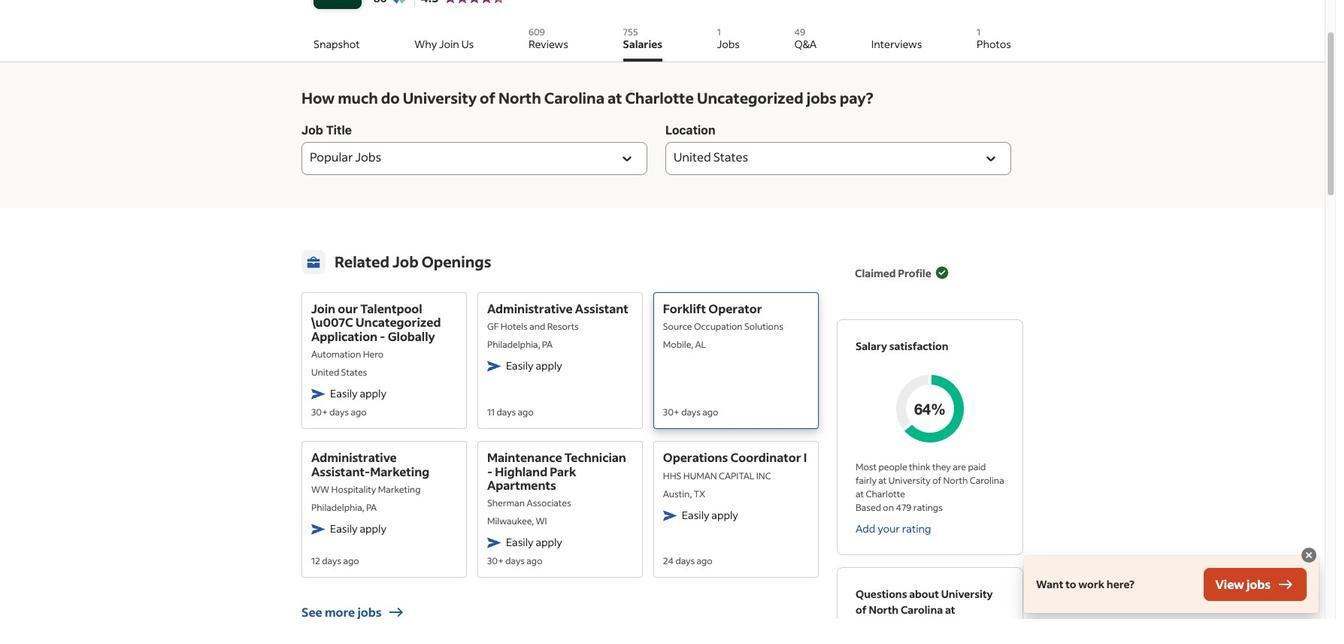 Task type: describe. For each thing, give the bounding box(es) containing it.
they
[[933, 462, 951, 473]]

administrative assistant-marketing ww hospitality marketing philadelphia, pa
[[311, 450, 430, 514]]

university inside most people think they are paid fairly at university of north carolina at charlotte based on 479 ratings
[[889, 475, 931, 487]]

questions
[[856, 588, 908, 602]]

to
[[1066, 578, 1077, 592]]

job title
[[302, 123, 352, 137]]

want
[[1037, 578, 1064, 592]]

much
[[338, 88, 378, 108]]

30+ for our
[[311, 407, 328, 418]]

hhs
[[663, 471, 682, 482]]

capital
[[719, 471, 755, 482]]

hotels
[[501, 322, 528, 333]]

30+ for technician
[[487, 556, 504, 567]]

add your rating link
[[856, 522, 932, 537]]

claimed
[[855, 266, 896, 280]]

1 horizontal spatial join
[[439, 37, 460, 51]]

maintenance technician - highland park apartments sherman associates milwaukee, wi
[[487, 450, 627, 528]]

1 jobs
[[717, 26, 740, 51]]

salary satisfaction
[[856, 339, 949, 354]]

days for administrative assistant-marketing
[[322, 556, 342, 567]]

based
[[856, 503, 882, 514]]

ago for administrative assistant-marketing
[[343, 556, 359, 567]]

carolina inside questions about university of north carolina at charlotte
[[901, 603, 943, 618]]

view jobs
[[1216, 577, 1271, 593]]

why join us
[[415, 37, 474, 51]]

easily apply for application
[[330, 387, 387, 401]]

operator
[[709, 301, 762, 317]]

add your rating
[[856, 522, 932, 536]]

1 for photos
[[977, 26, 981, 38]]

claimed profile button
[[855, 257, 950, 290]]

globally
[[388, 329, 435, 344]]

1 photos
[[977, 26, 1012, 51]]

i
[[804, 450, 807, 466]]

highland
[[495, 464, 548, 480]]

resorts
[[547, 322, 579, 333]]

united inside join our talentpool \u007c uncategorized application - globally automation hero united states
[[311, 367, 339, 379]]

openings
[[422, 252, 491, 272]]

most
[[856, 462, 877, 473]]

photos
[[977, 37, 1012, 51]]

satisfaction
[[890, 339, 949, 354]]

609 reviews
[[529, 26, 569, 51]]

2 horizontal spatial 30+ days ago
[[663, 407, 719, 418]]

view jobs link
[[1204, 569, 1307, 602]]

interviews
[[872, 37, 923, 51]]

ago for join our talentpool \u007c uncategorized application - globally
[[351, 407, 367, 418]]

assistant-
[[311, 464, 370, 480]]

popular jobs
[[310, 149, 381, 165]]

view
[[1216, 577, 1245, 593]]

609
[[529, 26, 545, 38]]

related
[[335, 252, 390, 272]]

days for join our talentpool \u007c uncategorized application - globally
[[330, 407, 349, 418]]

apply for capital
[[712, 508, 739, 522]]

0 vertical spatial carolina
[[544, 88, 605, 108]]

0 vertical spatial uncategorized
[[697, 88, 804, 108]]

us
[[462, 37, 474, 51]]

location
[[666, 123, 716, 137]]

al
[[695, 340, 706, 351]]

our
[[338, 301, 358, 317]]

24 days ago
[[663, 556, 713, 567]]

talentpool
[[361, 301, 422, 317]]

apartments
[[487, 478, 557, 493]]

1 vertical spatial jobs
[[1247, 577, 1271, 593]]

application
[[311, 329, 378, 344]]

carolina inside most people think they are paid fairly at university of north carolina at charlotte based on 479 ratings
[[970, 475, 1005, 487]]

related job openings
[[335, 252, 491, 272]]

easily apply for marketing
[[330, 522, 387, 536]]

why join us link
[[415, 21, 474, 62]]

close image
[[1301, 547, 1319, 565]]

your
[[878, 522, 900, 536]]

about
[[910, 588, 939, 602]]

days for forklift operator
[[682, 407, 701, 418]]

64%
[[915, 400, 946, 418]]

how much do university of north carolina at charlotte uncategorized jobs pay?
[[302, 88, 874, 108]]

most people think they are paid fairly at university of north carolina at charlotte based on 479 ratings
[[856, 462, 1005, 514]]

pa for assistant
[[542, 340, 553, 351]]

ago for operations coordinator i
[[697, 556, 713, 567]]

ww
[[311, 484, 330, 496]]

questions about university of north carolina at charlotte
[[856, 588, 993, 620]]

easily for hotels
[[506, 359, 534, 373]]

of inside questions about university of north carolina at charlotte
[[856, 603, 867, 618]]

coordinator
[[731, 450, 802, 466]]

11
[[487, 407, 495, 418]]

want to work here?
[[1037, 578, 1135, 592]]

austin,
[[663, 489, 692, 500]]

ago for administrative assistant
[[518, 407, 534, 418]]

human
[[684, 471, 717, 482]]

at inside questions about university of north carolina at charlotte
[[946, 603, 956, 618]]

- inside maintenance technician - highland park apartments sherman associates milwaukee, wi
[[487, 464, 493, 480]]

people
[[879, 462, 908, 473]]

mobile,
[[663, 340, 694, 351]]

1 vertical spatial marketing
[[378, 484, 421, 496]]

philadelphia, for gf
[[487, 340, 540, 351]]

of inside most people think they are paid fairly at university of north carolina at charlotte based on 479 ratings
[[933, 475, 942, 487]]

12
[[311, 556, 320, 567]]

source
[[663, 322, 692, 333]]

1 for jobs
[[717, 26, 721, 38]]



Task type: vqa. For each thing, say whether or not it's contained in the screenshot.


Task type: locate. For each thing, give the bounding box(es) containing it.
2 horizontal spatial carolina
[[970, 475, 1005, 487]]

0 vertical spatial university
[[403, 88, 477, 108]]

0 horizontal spatial administrative
[[311, 450, 397, 466]]

easily apply for capital
[[682, 508, 739, 522]]

forklift operator source occupation solutions mobile, al
[[663, 301, 784, 351]]

easily apply down and
[[506, 359, 563, 373]]

easily apply down hospitality
[[330, 522, 387, 536]]

jobs right view
[[1247, 577, 1271, 593]]

days right the 12
[[322, 556, 342, 567]]

snapshot link
[[314, 21, 360, 62]]

easily apply for apartments
[[506, 536, 563, 550]]

2 vertical spatial north
[[869, 603, 899, 618]]

united down location
[[674, 149, 711, 165]]

easily for ww
[[330, 522, 358, 536]]

easily up "12 days ago"
[[330, 522, 358, 536]]

ago down hero
[[351, 407, 367, 418]]

carolina down reviews
[[544, 88, 605, 108]]

apply down and
[[536, 359, 563, 373]]

1 vertical spatial of
[[933, 475, 942, 487]]

tx
[[694, 489, 706, 500]]

q&a
[[795, 37, 817, 51]]

days up operations
[[682, 407, 701, 418]]

popular
[[310, 149, 353, 165]]

easily
[[506, 359, 534, 373], [330, 387, 358, 401], [682, 508, 710, 522], [330, 522, 358, 536], [506, 536, 534, 550]]

0 horizontal spatial north
[[499, 88, 541, 108]]

administrative up and
[[487, 301, 573, 317]]

30+ up operations
[[663, 407, 680, 418]]

1 vertical spatial north
[[944, 475, 968, 487]]

0 vertical spatial philadelphia,
[[487, 340, 540, 351]]

administrative inside administrative assistant-marketing ww hospitality marketing philadelphia, pa
[[311, 450, 397, 466]]

2 vertical spatial university
[[942, 588, 993, 602]]

job left title
[[302, 123, 323, 137]]

1 horizontal spatial states
[[714, 149, 749, 165]]

0 horizontal spatial join
[[311, 301, 336, 317]]

0 vertical spatial jobs
[[717, 37, 740, 51]]

jobs for popular
[[355, 149, 381, 165]]

2 horizontal spatial 30+
[[663, 407, 680, 418]]

0 horizontal spatial pa
[[366, 502, 377, 514]]

administrative for gf
[[487, 301, 573, 317]]

ago for forklift operator
[[703, 407, 719, 418]]

marketing
[[370, 464, 430, 480], [378, 484, 421, 496]]

2 horizontal spatial of
[[933, 475, 942, 487]]

apply down wi
[[536, 536, 563, 550]]

days right the 11
[[497, 407, 516, 418]]

university
[[403, 88, 477, 108], [889, 475, 931, 487], [942, 588, 993, 602]]

1 vertical spatial united
[[311, 367, 339, 379]]

1 vertical spatial carolina
[[970, 475, 1005, 487]]

rating
[[903, 522, 932, 536]]

pa inside administrative assistant-marketing ww hospitality marketing philadelphia, pa
[[366, 502, 377, 514]]

11 days ago
[[487, 407, 534, 418]]

philadelphia, down hotels
[[487, 340, 540, 351]]

states
[[714, 149, 749, 165], [341, 367, 367, 379]]

easily for hhs
[[682, 508, 710, 522]]

join left our
[[311, 301, 336, 317]]

0 vertical spatial marketing
[[370, 464, 430, 480]]

hospitality
[[331, 484, 376, 496]]

do
[[381, 88, 400, 108]]

work
[[1079, 578, 1105, 592]]

-
[[380, 329, 386, 344], [487, 464, 493, 480]]

ratings
[[914, 503, 943, 514]]

job right related
[[393, 252, 419, 272]]

30+ down the milwaukee,
[[487, 556, 504, 567]]

job
[[302, 123, 323, 137], [393, 252, 419, 272]]

days for administrative assistant
[[497, 407, 516, 418]]

charlotte up on
[[866, 489, 906, 500]]

1 vertical spatial jobs
[[355, 149, 381, 165]]

states down location
[[714, 149, 749, 165]]

salary
[[856, 339, 888, 354]]

carolina down paid
[[970, 475, 1005, 487]]

1 vertical spatial pa
[[366, 502, 377, 514]]

administrative inside the administrative assistant gf hotels and resorts philadelphia, pa
[[487, 301, 573, 317]]

0 horizontal spatial uncategorized
[[356, 315, 441, 331]]

apply down "capital"
[[712, 508, 739, 522]]

2 horizontal spatial university
[[942, 588, 993, 602]]

pa
[[542, 340, 553, 351], [366, 502, 377, 514]]

uncategorized
[[697, 88, 804, 108], [356, 315, 441, 331]]

technician
[[565, 450, 627, 466]]

30+ days ago
[[311, 407, 367, 418], [663, 407, 719, 418], [487, 556, 543, 567]]

1 vertical spatial uncategorized
[[356, 315, 441, 331]]

1 horizontal spatial uncategorized
[[697, 88, 804, 108]]

24
[[663, 556, 674, 567]]

why
[[415, 37, 437, 51]]

ago up operations
[[703, 407, 719, 418]]

ago right 24
[[697, 556, 713, 567]]

add
[[856, 522, 876, 536]]

1 horizontal spatial administrative
[[487, 301, 573, 317]]

ago for maintenance technician - highland park apartments
[[527, 556, 543, 567]]

join left us
[[439, 37, 460, 51]]

carolina down about
[[901, 603, 943, 618]]

0 horizontal spatial of
[[480, 88, 496, 108]]

easily apply
[[506, 359, 563, 373], [330, 387, 387, 401], [682, 508, 739, 522], [330, 522, 387, 536], [506, 536, 563, 550]]

apply for marketing
[[360, 522, 387, 536]]

charlotte inside questions about university of north carolina at charlotte
[[856, 619, 904, 620]]

salaries
[[623, 37, 663, 51]]

uncategorized down 1 jobs in the top of the page
[[697, 88, 804, 108]]

479
[[896, 503, 912, 514]]

1 vertical spatial job
[[393, 252, 419, 272]]

apply for resorts
[[536, 359, 563, 373]]

days right 24
[[676, 556, 695, 567]]

charlotte inside most people think they are paid fairly at university of north carolina at charlotte based on 479 ratings
[[866, 489, 906, 500]]

jobs
[[807, 88, 837, 108], [1247, 577, 1271, 593]]

0 horizontal spatial states
[[341, 367, 367, 379]]

solutions
[[745, 322, 784, 333]]

north down reviews
[[499, 88, 541, 108]]

0 vertical spatial administrative
[[487, 301, 573, 317]]

days
[[330, 407, 349, 418], [497, 407, 516, 418], [682, 407, 701, 418], [322, 556, 342, 567], [506, 556, 525, 567], [676, 556, 695, 567]]

jobs left 49
[[717, 37, 740, 51]]

0 vertical spatial -
[[380, 329, 386, 344]]

2 vertical spatial carolina
[[901, 603, 943, 618]]

join inside join our talentpool \u007c uncategorized application - globally automation hero united states
[[311, 301, 336, 317]]

2 vertical spatial charlotte
[[856, 619, 904, 620]]

administrative up hospitality
[[311, 450, 397, 466]]

0 vertical spatial charlotte
[[625, 88, 694, 108]]

30+ down "automation" on the bottom left
[[311, 407, 328, 418]]

philadelphia,
[[487, 340, 540, 351], [311, 502, 364, 514]]

1 vertical spatial administrative
[[311, 450, 397, 466]]

maintenance
[[487, 450, 562, 466]]

1 horizontal spatial 30+
[[487, 556, 504, 567]]

1 horizontal spatial philadelphia,
[[487, 340, 540, 351]]

park
[[550, 464, 576, 480]]

1 inside 1 photos
[[977, 26, 981, 38]]

jobs right popular
[[355, 149, 381, 165]]

north down are on the right bottom of page
[[944, 475, 968, 487]]

1 vertical spatial philadelphia,
[[311, 502, 364, 514]]

university right about
[[942, 588, 993, 602]]

administrative for marketing
[[311, 450, 397, 466]]

here?
[[1107, 578, 1135, 592]]

are
[[953, 462, 967, 473]]

0 horizontal spatial 1
[[717, 26, 721, 38]]

0 horizontal spatial job
[[302, 123, 323, 137]]

755
[[623, 26, 638, 38]]

philadelphia, for marketing
[[311, 502, 364, 514]]

ago right the 11
[[518, 407, 534, 418]]

jobs left the pay?
[[807, 88, 837, 108]]

milwaukee,
[[487, 516, 534, 528]]

gf
[[487, 322, 499, 333]]

united down "automation" on the bottom left
[[311, 367, 339, 379]]

how
[[302, 88, 335, 108]]

1 vertical spatial charlotte
[[866, 489, 906, 500]]

0 horizontal spatial united
[[311, 367, 339, 379]]

university down think
[[889, 475, 931, 487]]

apply for application
[[360, 387, 387, 401]]

pa for assistant-
[[366, 502, 377, 514]]

marketing up hospitality
[[370, 464, 430, 480]]

2 horizontal spatial north
[[944, 475, 968, 487]]

0 horizontal spatial philadelphia,
[[311, 502, 364, 514]]

united states
[[674, 149, 749, 165]]

apply for apartments
[[536, 536, 563, 550]]

30+
[[311, 407, 328, 418], [663, 407, 680, 418], [487, 556, 504, 567]]

sherman
[[487, 498, 525, 510]]

0 vertical spatial north
[[499, 88, 541, 108]]

1 horizontal spatial job
[[393, 252, 419, 272]]

administrative assistant gf hotels and resorts philadelphia, pa
[[487, 301, 629, 351]]

administrative
[[487, 301, 573, 317], [311, 450, 397, 466]]

operations coordinator i hhs human capital inc austin, tx
[[663, 450, 807, 500]]

ago down wi
[[527, 556, 543, 567]]

states inside join our talentpool \u007c uncategorized application - globally automation hero united states
[[341, 367, 367, 379]]

charlotte up location
[[625, 88, 694, 108]]

apply
[[536, 359, 563, 373], [360, 387, 387, 401], [712, 508, 739, 522], [360, 522, 387, 536], [536, 536, 563, 550]]

university inside questions about university of north carolina at charlotte
[[942, 588, 993, 602]]

1 horizontal spatial of
[[856, 603, 867, 618]]

30+ days ago up operations
[[663, 407, 719, 418]]

join our talentpool \u007c uncategorized application - globally automation hero united states
[[311, 301, 441, 379]]

claimed profile
[[855, 266, 932, 280]]

0 horizontal spatial university
[[403, 88, 477, 108]]

\u007c
[[311, 315, 353, 331]]

wi
[[536, 516, 547, 528]]

1 vertical spatial university
[[889, 475, 931, 487]]

1 inside 1 jobs
[[717, 26, 721, 38]]

755 salaries
[[623, 26, 663, 51]]

university right "do"
[[403, 88, 477, 108]]

title
[[326, 123, 352, 137]]

30+ days ago for our
[[311, 407, 367, 418]]

- inside join our talentpool \u007c uncategorized application - globally automation hero united states
[[380, 329, 386, 344]]

north down questions
[[869, 603, 899, 618]]

philadelphia, inside the administrative assistant gf hotels and resorts philadelphia, pa
[[487, 340, 540, 351]]

easily for highland
[[506, 536, 534, 550]]

1 vertical spatial join
[[311, 301, 336, 317]]

carolina
[[544, 88, 605, 108], [970, 475, 1005, 487], [901, 603, 943, 618]]

reviews
[[529, 37, 569, 51]]

30+ days ago down the milwaukee,
[[487, 556, 543, 567]]

ago right the 12
[[343, 556, 359, 567]]

0 vertical spatial pa
[[542, 340, 553, 351]]

easily down the milwaukee,
[[506, 536, 534, 550]]

states down "automation" on the bottom left
[[341, 367, 367, 379]]

easily down tx at right
[[682, 508, 710, 522]]

pa inside the administrative assistant gf hotels and resorts philadelphia, pa
[[542, 340, 553, 351]]

0 horizontal spatial 30+ days ago
[[311, 407, 367, 418]]

0 vertical spatial united
[[674, 149, 711, 165]]

assistant
[[575, 301, 629, 317]]

0 vertical spatial states
[[714, 149, 749, 165]]

operations
[[663, 450, 728, 466]]

0 horizontal spatial carolina
[[544, 88, 605, 108]]

easily down hotels
[[506, 359, 534, 373]]

associates
[[527, 498, 572, 510]]

1 horizontal spatial 1
[[977, 26, 981, 38]]

1
[[717, 26, 721, 38], [977, 26, 981, 38]]

0 horizontal spatial 30+
[[311, 407, 328, 418]]

and
[[530, 322, 546, 333]]

0 vertical spatial job
[[302, 123, 323, 137]]

north inside most people think they are paid fairly at university of north carolina at charlotte based on 479 ratings
[[944, 475, 968, 487]]

pa down and
[[542, 340, 553, 351]]

join
[[439, 37, 460, 51], [311, 301, 336, 317]]

1 horizontal spatial carolina
[[901, 603, 943, 618]]

1 1 from the left
[[717, 26, 721, 38]]

1 horizontal spatial university
[[889, 475, 931, 487]]

uncategorized inside join our talentpool \u007c uncategorized application - globally automation hero united states
[[356, 315, 441, 331]]

philadelphia, inside administrative assistant-marketing ww hospitality marketing philadelphia, pa
[[311, 502, 364, 514]]

work wellbeing logo image
[[393, 0, 405, 4]]

1 horizontal spatial jobs
[[1247, 577, 1271, 593]]

0 vertical spatial join
[[439, 37, 460, 51]]

days for maintenance technician - highland park apartments
[[506, 556, 525, 567]]

30+ days ago for technician
[[487, 556, 543, 567]]

days for operations coordinator i
[[676, 556, 695, 567]]

occupation
[[694, 322, 743, 333]]

charlotte down questions
[[856, 619, 904, 620]]

days down the milwaukee,
[[506, 556, 525, 567]]

2 vertical spatial of
[[856, 603, 867, 618]]

marketing right hospitality
[[378, 484, 421, 496]]

ago
[[351, 407, 367, 418], [518, 407, 534, 418], [703, 407, 719, 418], [343, 556, 359, 567], [527, 556, 543, 567], [697, 556, 713, 567]]

30+ days ago down "automation" on the bottom left
[[311, 407, 367, 418]]

1 horizontal spatial -
[[487, 464, 493, 480]]

hero
[[363, 349, 384, 360]]

north inside questions about university of north carolina at charlotte
[[869, 603, 899, 618]]

united
[[674, 149, 711, 165], [311, 367, 339, 379]]

1 horizontal spatial pa
[[542, 340, 553, 351]]

inc
[[757, 471, 772, 482]]

north
[[499, 88, 541, 108], [944, 475, 968, 487], [869, 603, 899, 618]]

easily apply down wi
[[506, 536, 563, 550]]

49 q&a
[[795, 26, 817, 51]]

apply down hero
[[360, 387, 387, 401]]

2 1 from the left
[[977, 26, 981, 38]]

0 horizontal spatial -
[[380, 329, 386, 344]]

0 horizontal spatial jobs
[[355, 149, 381, 165]]

0 vertical spatial jobs
[[807, 88, 837, 108]]

1 vertical spatial -
[[487, 464, 493, 480]]

0 horizontal spatial jobs
[[807, 88, 837, 108]]

1 horizontal spatial north
[[869, 603, 899, 618]]

fairly
[[856, 475, 877, 487]]

1 horizontal spatial 30+ days ago
[[487, 556, 543, 567]]

easily apply for resorts
[[506, 359, 563, 373]]

1 vertical spatial states
[[341, 367, 367, 379]]

apply down hospitality
[[360, 522, 387, 536]]

days down "automation" on the bottom left
[[330, 407, 349, 418]]

easily down "automation" on the bottom left
[[330, 387, 358, 401]]

jobs for 1
[[717, 37, 740, 51]]

uncategorized up hero
[[356, 315, 441, 331]]

easily apply down tx at right
[[682, 508, 739, 522]]

- left highland
[[487, 464, 493, 480]]

philadelphia, down hospitality
[[311, 502, 364, 514]]

easily apply down hero
[[330, 387, 387, 401]]

- up hero
[[380, 329, 386, 344]]

on
[[883, 503, 894, 514]]

1 horizontal spatial jobs
[[717, 37, 740, 51]]

1 horizontal spatial united
[[674, 149, 711, 165]]

49
[[795, 26, 806, 38]]

interviews link
[[872, 21, 923, 62]]

pa down hospitality
[[366, 502, 377, 514]]

0 vertical spatial of
[[480, 88, 496, 108]]

easily for \u007c
[[330, 387, 358, 401]]



